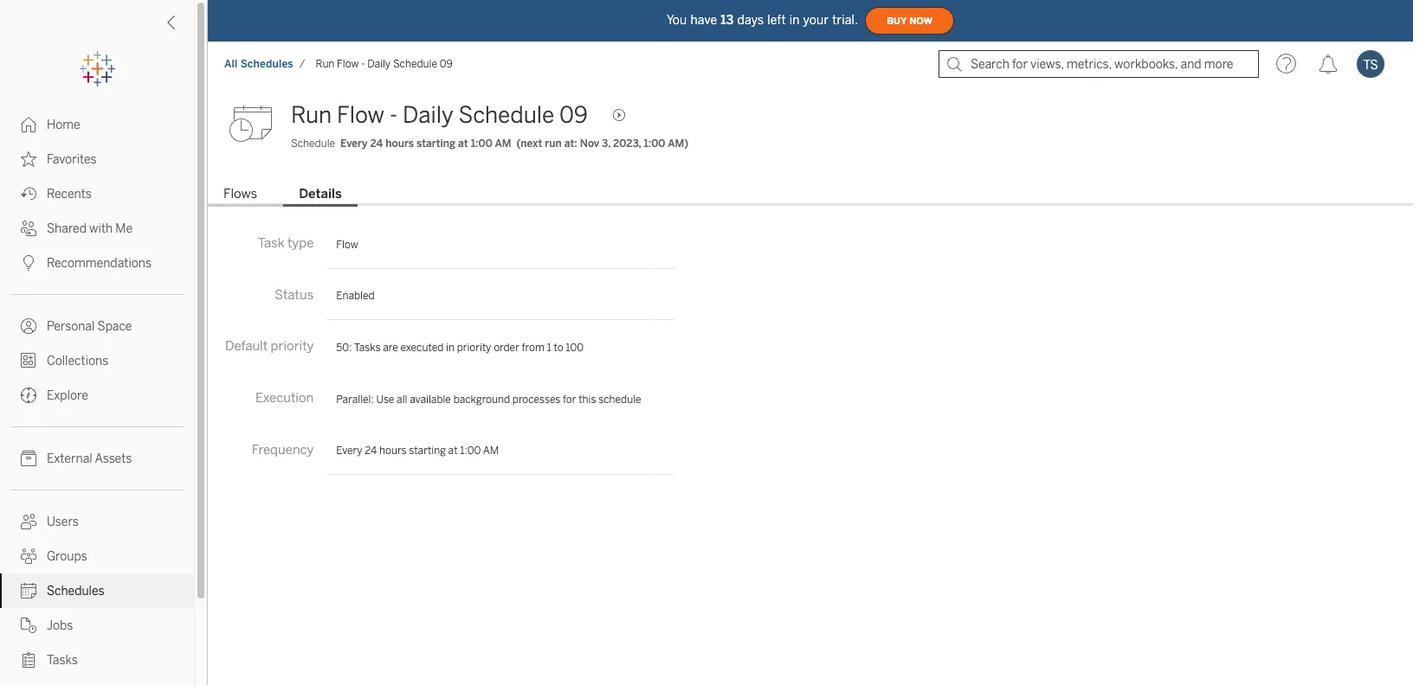 Task type: locate. For each thing, give the bounding box(es) containing it.
starting
[[417, 138, 456, 150], [409, 445, 446, 457]]

priority
[[271, 339, 314, 355], [457, 342, 491, 354]]

flow down run flow - daily schedule 09 element at top
[[337, 101, 385, 129]]

run flow - daily schedule 09
[[316, 58, 453, 70], [291, 101, 588, 129]]

1 vertical spatial run flow - daily schedule 09
[[291, 101, 588, 129]]

your
[[803, 13, 829, 27]]

every
[[340, 138, 368, 150], [336, 445, 362, 457]]

task
[[258, 236, 285, 251]]

24 down use
[[365, 445, 377, 457]]

1 vertical spatial at
[[448, 445, 458, 457]]

schedules
[[240, 58, 293, 70], [47, 585, 104, 599]]

1 vertical spatial in
[[446, 342, 455, 354]]

(next
[[517, 138, 542, 150]]

1 vertical spatial 09
[[559, 101, 588, 129]]

- right /
[[361, 58, 365, 70]]

users
[[47, 515, 79, 530]]

parallel:
[[336, 394, 374, 406]]

status
[[275, 287, 314, 303]]

0 horizontal spatial schedules
[[47, 585, 104, 599]]

in
[[790, 13, 800, 27], [446, 342, 455, 354]]

collections
[[47, 354, 109, 369]]

tasks right 50: at the left of the page
[[354, 342, 381, 354]]

jobs
[[47, 619, 73, 634]]

space
[[97, 320, 132, 334]]

1 horizontal spatial schedule
[[393, 58, 437, 70]]

type
[[288, 236, 314, 251]]

1 vertical spatial -
[[390, 101, 398, 129]]

2 horizontal spatial schedule
[[459, 101, 554, 129]]

at down available
[[448, 445, 458, 457]]

navigation panel element
[[0, 52, 194, 686]]

1 horizontal spatial daily
[[403, 101, 453, 129]]

1 horizontal spatial -
[[390, 101, 398, 129]]

all
[[224, 58, 238, 70]]

0 horizontal spatial 09
[[440, 58, 453, 70]]

0 vertical spatial daily
[[367, 58, 391, 70]]

0 horizontal spatial daily
[[367, 58, 391, 70]]

default
[[225, 339, 268, 355]]

at
[[458, 138, 468, 150], [448, 445, 458, 457]]

are
[[383, 342, 398, 354]]

enabled
[[336, 290, 375, 302]]

- inside main content
[[390, 101, 398, 129]]

daily right /
[[367, 58, 391, 70]]

schedule
[[393, 58, 437, 70], [459, 101, 554, 129], [291, 138, 335, 150]]

left
[[768, 13, 786, 27]]

executed
[[401, 342, 444, 354]]

0 vertical spatial in
[[790, 13, 800, 27]]

tasks down jobs
[[47, 654, 78, 669]]

run right /
[[316, 58, 335, 70]]

buy now
[[887, 15, 933, 26]]

parallel: use all available background processes for this schedule
[[336, 394, 641, 406]]

hours down use
[[379, 445, 407, 457]]

0 vertical spatial starting
[[417, 138, 456, 150]]

run down /
[[291, 101, 332, 129]]

0 horizontal spatial schedule
[[291, 138, 335, 150]]

schedules left /
[[240, 58, 293, 70]]

0 horizontal spatial -
[[361, 58, 365, 70]]

0 vertical spatial tasks
[[354, 342, 381, 354]]

at left (next
[[458, 138, 468, 150]]

3,
[[602, 138, 611, 150]]

0 vertical spatial -
[[361, 58, 365, 70]]

09
[[440, 58, 453, 70], [559, 101, 588, 129]]

home link
[[0, 107, 194, 142]]

tasks inside run flow - daily schedule 09 main content
[[354, 342, 381, 354]]

daily inside main content
[[403, 101, 453, 129]]

0 vertical spatial flow
[[337, 58, 359, 70]]

in right executed
[[446, 342, 455, 354]]

0 horizontal spatial tasks
[[47, 654, 78, 669]]

details
[[299, 186, 342, 202]]

execution
[[256, 391, 314, 406]]

priority right default
[[271, 339, 314, 355]]

24
[[370, 138, 383, 150], [365, 445, 377, 457]]

home
[[47, 118, 80, 132]]

1 vertical spatial every
[[336, 445, 362, 457]]

sub-spaces tab list
[[208, 184, 1413, 207]]

with
[[89, 222, 113, 236]]

1 horizontal spatial schedules
[[240, 58, 293, 70]]

at:
[[564, 138, 577, 150]]

1 horizontal spatial in
[[790, 13, 800, 27]]

1 horizontal spatial tasks
[[354, 342, 381, 354]]

1 vertical spatial schedules
[[47, 585, 104, 599]]

1 vertical spatial daily
[[403, 101, 453, 129]]

tasks
[[354, 342, 381, 354], [47, 654, 78, 669]]

users link
[[0, 505, 194, 540]]

personal space
[[47, 320, 132, 334]]

2 vertical spatial flow
[[336, 239, 358, 251]]

flow
[[337, 58, 359, 70], [337, 101, 385, 129], [336, 239, 358, 251]]

external assets
[[47, 452, 132, 467]]

explore
[[47, 389, 88, 404]]

in right left
[[790, 13, 800, 27]]

priority left order
[[457, 342, 491, 354]]

hours down run flow - daily schedule 09 element at top
[[386, 138, 414, 150]]

flows
[[223, 186, 257, 202]]

1 vertical spatial tasks
[[47, 654, 78, 669]]

1 vertical spatial 24
[[365, 445, 377, 457]]

am down parallel: use all available background processes for this schedule
[[483, 445, 499, 457]]

run
[[316, 58, 335, 70], [291, 101, 332, 129]]

0 horizontal spatial in
[[446, 342, 455, 354]]

/
[[299, 58, 305, 70]]

1 horizontal spatial 09
[[559, 101, 588, 129]]

favorites
[[47, 152, 97, 167]]

every up details
[[340, 138, 368, 150]]

schedule
[[599, 394, 641, 406]]

frequency
[[252, 442, 314, 458]]

me
[[115, 222, 133, 236]]

schedules down groups
[[47, 585, 104, 599]]

daily
[[367, 58, 391, 70], [403, 101, 453, 129]]

every down parallel:
[[336, 445, 362, 457]]

am
[[495, 138, 511, 150], [483, 445, 499, 457]]

1 vertical spatial run
[[291, 101, 332, 129]]

background
[[453, 394, 510, 406]]

0 vertical spatial at
[[458, 138, 468, 150]]

flow right type
[[336, 239, 358, 251]]

groups link
[[0, 540, 194, 574]]

-
[[361, 58, 365, 70], [390, 101, 398, 129]]

am left (next
[[495, 138, 511, 150]]

have
[[691, 13, 717, 27]]

flow right /
[[337, 58, 359, 70]]

you
[[667, 13, 687, 27]]

run flow - daily schedule 09 main content
[[208, 87, 1413, 686]]

- down run flow - daily schedule 09 element at top
[[390, 101, 398, 129]]

run flow - daily schedule 09 inside main content
[[291, 101, 588, 129]]

daily down run flow - daily schedule 09 element at top
[[403, 101, 453, 129]]

13
[[721, 13, 734, 27]]

24 down run flow - daily schedule 09 element at top
[[370, 138, 383, 150]]

order
[[494, 342, 519, 354]]

recommendations link
[[0, 246, 194, 281]]

run flow - daily schedule 09 up schedule every 24 hours starting at 1:00 am (next run at: nov 3, 2023, 1:00 am)
[[291, 101, 588, 129]]

available
[[410, 394, 451, 406]]

jobs link
[[0, 609, 194, 643]]

now
[[909, 15, 933, 26]]

from
[[522, 342, 545, 354]]

hours
[[386, 138, 414, 150], [379, 445, 407, 457]]

schedules link
[[0, 574, 194, 609]]

favorites link
[[0, 142, 194, 177]]

recommendations
[[47, 256, 152, 271]]

2023,
[[613, 138, 641, 150]]

1
[[547, 342, 551, 354]]

run flow - daily schedule 09 right /
[[316, 58, 453, 70]]

shared with me
[[47, 222, 133, 236]]

2 vertical spatial schedule
[[291, 138, 335, 150]]

recents link
[[0, 177, 194, 211]]

schedule image
[[229, 98, 281, 150]]



Task type: vqa. For each thing, say whether or not it's contained in the screenshot.
ID
no



Task type: describe. For each thing, give the bounding box(es) containing it.
0 vertical spatial 09
[[440, 58, 453, 70]]

schedule every 24 hours starting at 1:00 am (next run at: nov 3, 2023, 1:00 am)
[[291, 138, 688, 150]]

1 vertical spatial am
[[483, 445, 499, 457]]

processes
[[512, 394, 561, 406]]

0 vertical spatial run flow - daily schedule 09
[[316, 58, 453, 70]]

for
[[563, 394, 576, 406]]

run flow - daily schedule 09 element
[[311, 58, 458, 70]]

run inside main content
[[291, 101, 332, 129]]

0 vertical spatial am
[[495, 138, 511, 150]]

0 vertical spatial every
[[340, 138, 368, 150]]

use
[[376, 394, 394, 406]]

external
[[47, 452, 92, 467]]

0 horizontal spatial priority
[[271, 339, 314, 355]]

personal
[[47, 320, 95, 334]]

50: tasks are executed in priority order from 1 to 100
[[336, 342, 584, 354]]

1 horizontal spatial at
[[458, 138, 468, 150]]

1:00 left am)
[[644, 138, 665, 150]]

0 horizontal spatial at
[[448, 445, 458, 457]]

explore link
[[0, 378, 194, 413]]

this
[[579, 394, 596, 406]]

in inside run flow - daily schedule 09 main content
[[446, 342, 455, 354]]

task type
[[258, 236, 314, 251]]

personal space link
[[0, 309, 194, 344]]

schedules inside 'main navigation. press the up and down arrow keys to access links.' element
[[47, 585, 104, 599]]

to
[[554, 342, 563, 354]]

groups
[[47, 550, 87, 565]]

1 vertical spatial starting
[[409, 445, 446, 457]]

every 24 hours starting at 1:00 am
[[336, 445, 499, 457]]

1 horizontal spatial priority
[[457, 342, 491, 354]]

you have 13 days left in your trial.
[[667, 13, 858, 27]]

0 vertical spatial 24
[[370, 138, 383, 150]]

shared
[[47, 222, 87, 236]]

0 vertical spatial schedule
[[393, 58, 437, 70]]

main navigation. press the up and down arrow keys to access links. element
[[0, 107, 194, 686]]

default priority
[[225, 339, 314, 355]]

all
[[397, 394, 407, 406]]

tasks inside 'main navigation. press the up and down arrow keys to access links.' element
[[47, 654, 78, 669]]

1 vertical spatial hours
[[379, 445, 407, 457]]

tasks link
[[0, 643, 194, 678]]

days
[[737, 13, 764, 27]]

external assets link
[[0, 442, 194, 476]]

1 vertical spatial flow
[[337, 101, 385, 129]]

1:00 left (next
[[471, 138, 493, 150]]

shared with me link
[[0, 211, 194, 246]]

run
[[545, 138, 562, 150]]

assets
[[95, 452, 132, 467]]

buy now button
[[865, 7, 954, 35]]

0 vertical spatial run
[[316, 58, 335, 70]]

all schedules /
[[224, 58, 305, 70]]

100
[[566, 342, 584, 354]]

all schedules link
[[223, 57, 294, 71]]

nov
[[580, 138, 599, 150]]

trial.
[[832, 13, 858, 27]]

buy
[[887, 15, 907, 26]]

Search for views, metrics, workbooks, and more text field
[[939, 50, 1259, 78]]

50:
[[336, 342, 352, 354]]

1:00 down background
[[460, 445, 481, 457]]

1 vertical spatial schedule
[[459, 101, 554, 129]]

am)
[[668, 138, 688, 150]]

0 vertical spatial hours
[[386, 138, 414, 150]]

collections link
[[0, 344, 194, 378]]

0 vertical spatial schedules
[[240, 58, 293, 70]]

recents
[[47, 187, 92, 202]]

09 inside run flow - daily schedule 09 main content
[[559, 101, 588, 129]]



